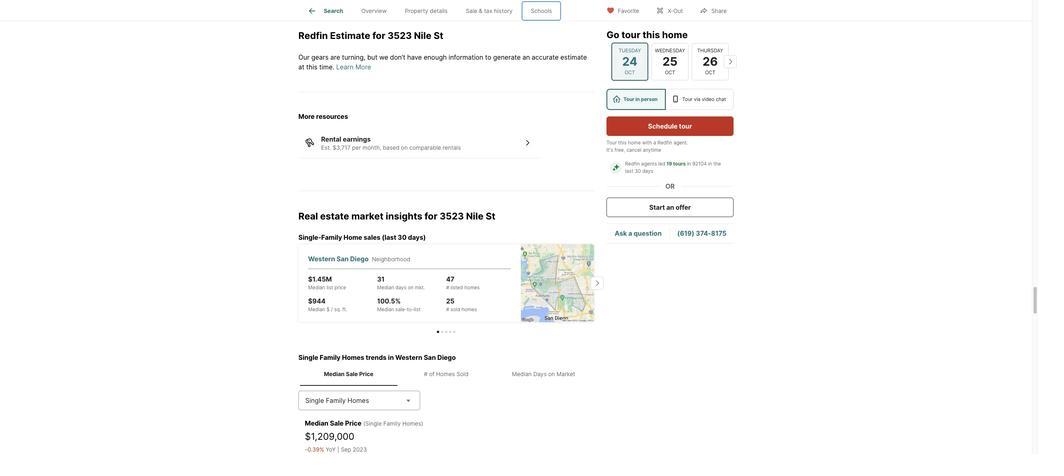 Task type: describe. For each thing, give the bounding box(es) containing it.
homes for trends
[[342, 354, 364, 362]]

1 vertical spatial redfin
[[658, 140, 672, 146]]

$944
[[308, 297, 326, 305]]

based
[[383, 144, 399, 151]]

tour in person option
[[607, 89, 666, 110]]

sq.
[[334, 307, 341, 313]]

1 vertical spatial home
[[628, 140, 641, 146]]

median inside the median sale price (single family homes) $1,209,000 -0.39% yoy | sep 2023
[[305, 419, 328, 427]]

tour via video chat option
[[666, 89, 734, 110]]

1 horizontal spatial western
[[395, 354, 422, 362]]

0 horizontal spatial more
[[298, 112, 315, 121]]

single for single family homes
[[305, 397, 324, 405]]

tax
[[484, 7, 493, 14]]

go
[[607, 29, 619, 41]]

# for 25
[[446, 307, 449, 313]]

it's free, cancel anytime
[[607, 147, 661, 153]]

details
[[430, 7, 448, 14]]

go tour this home
[[607, 29, 688, 41]]

(single
[[363, 420, 382, 427]]

to-
[[407, 307, 414, 313]]

in inside in the last 30 days
[[708, 161, 712, 167]]

property details tab
[[396, 1, 457, 21]]

share button
[[693, 2, 734, 18]]

1 vertical spatial 30
[[398, 234, 407, 242]]

ask a question
[[615, 230, 662, 238]]

median inside median days on market tab
[[512, 371, 532, 378]]

price
[[335, 285, 346, 291]]

learn
[[336, 63, 354, 71]]

0 vertical spatial more
[[355, 63, 371, 71]]

insights
[[386, 211, 422, 222]]

median sale price tab
[[300, 364, 397, 384]]

schedule tour
[[648, 122, 692, 130]]

oct for 26
[[705, 69, 716, 76]]

but
[[367, 53, 377, 61]]

family inside the median sale price (single family homes) $1,209,000 -0.39% yoy | sep 2023
[[383, 420, 401, 427]]

0 horizontal spatial 3523
[[388, 30, 412, 42]]

$
[[327, 307, 330, 313]]

overview
[[361, 7, 387, 14]]

homes for 25
[[462, 307, 477, 313]]

days inside 31 median days on mkt.
[[396, 285, 406, 291]]

chat
[[716, 96, 726, 102]]

in the last 30 days
[[625, 161, 723, 174]]

home
[[344, 234, 362, 242]]

median sale price
[[324, 371, 374, 378]]

are
[[330, 53, 340, 61]]

tour this home with a redfin agent.
[[607, 140, 688, 146]]

thursday 26 oct
[[697, 47, 723, 76]]

slide 2 dot image
[[441, 331, 443, 333]]

thursday
[[697, 47, 723, 53]]

sold
[[457, 371, 468, 378]]

# inside tab
[[424, 371, 428, 378]]

sale & tax history
[[466, 7, 513, 14]]

tour via video chat
[[682, 96, 726, 102]]

trends
[[366, 354, 387, 362]]

per
[[352, 144, 361, 151]]

tour for tour this home with a redfin agent.
[[607, 140, 617, 146]]

tour for tour via video chat
[[682, 96, 693, 102]]

time.
[[319, 63, 334, 71]]

schedule
[[648, 122, 678, 130]]

with
[[642, 140, 652, 146]]

our gears are turning, but we don't have enough information to generate an accurate estimate at this time.
[[298, 53, 587, 71]]

2 horizontal spatial sale
[[466, 7, 477, 14]]

of
[[429, 371, 435, 378]]

sale for median sale price
[[346, 371, 358, 378]]

sale-
[[396, 307, 407, 313]]

47 # listed homes
[[446, 275, 480, 291]]

homes for 47
[[464, 285, 480, 291]]

estimate
[[330, 30, 370, 42]]

at
[[298, 63, 304, 71]]

single-
[[298, 234, 321, 242]]

tab list containing median sale price
[[298, 363, 594, 386]]

47
[[446, 275, 454, 284]]

it's
[[607, 147, 613, 153]]

family for single family homes
[[326, 397, 346, 405]]

single family homes
[[305, 397, 369, 405]]

single-family home sales (last 30 days)
[[298, 234, 426, 242]]

sales
[[364, 234, 380, 242]]

median sale price (single family homes) $1,209,000 -0.39% yoy | sep 2023
[[305, 419, 423, 453]]

ask a question link
[[615, 230, 662, 238]]

in right trends
[[388, 354, 394, 362]]

image image
[[521, 245, 594, 323]]

tours
[[673, 161, 686, 167]]

information
[[449, 53, 483, 61]]

the
[[714, 161, 721, 167]]

slide 1 dot image
[[437, 331, 439, 333]]

rental
[[321, 135, 341, 143]]

diego inside carousel group
[[350, 255, 369, 263]]

redfin for estimate
[[298, 30, 328, 42]]

search link
[[308, 6, 343, 16]]

real estate market insights for 3523 nile st
[[298, 211, 496, 222]]

homes for sold
[[436, 371, 455, 378]]

(619) 374-8175 link
[[677, 230, 727, 238]]

tuesday
[[619, 47, 641, 53]]

on inside tab
[[548, 371, 555, 378]]

(last
[[382, 234, 396, 242]]

0 vertical spatial for
[[372, 30, 385, 42]]

western inside carousel group
[[308, 255, 335, 263]]

x-
[[668, 7, 673, 14]]

1 horizontal spatial st
[[486, 211, 496, 222]]

31
[[377, 275, 385, 284]]

days)
[[408, 234, 426, 242]]

generate
[[493, 53, 521, 61]]

mkt.
[[415, 285, 425, 291]]

search
[[324, 7, 343, 14]]

$1.45m median list price
[[308, 275, 346, 291]]

0 vertical spatial st
[[434, 30, 443, 42]]

next image
[[591, 277, 604, 290]]

turning,
[[342, 53, 365, 61]]

person
[[641, 96, 658, 102]]

-
[[305, 446, 308, 453]]

real
[[298, 211, 318, 222]]

agents
[[641, 161, 657, 167]]

median inside 100.5% median sale-to-list
[[377, 307, 394, 313]]

property details
[[405, 7, 448, 14]]

led
[[658, 161, 665, 167]]

0 horizontal spatial a
[[628, 230, 632, 238]]

single family homes trends in western san diego
[[298, 354, 456, 362]]

x-out
[[668, 7, 683, 14]]

homes)
[[402, 420, 423, 427]]

family for single-family home sales (last 30 days)
[[321, 234, 342, 242]]

31 median days on mkt.
[[377, 275, 425, 291]]

redfin estimate for 3523 nile st
[[298, 30, 443, 42]]



Task type: vqa. For each thing, say whether or not it's contained in the screenshot.
search input icon
no



Task type: locate. For each thing, give the bounding box(es) containing it.
1 horizontal spatial a
[[653, 140, 656, 146]]

0 vertical spatial sale
[[466, 7, 477, 14]]

wednesday 25 oct
[[655, 47, 685, 76]]

an
[[523, 53, 530, 61], [667, 203, 674, 212]]

25 inside 25 # sold homes
[[446, 297, 454, 305]]

0 vertical spatial 3523
[[388, 30, 412, 42]]

0 vertical spatial an
[[523, 53, 530, 61]]

oct inside wednesday 25 oct
[[665, 69, 675, 76]]

30 right (last
[[398, 234, 407, 242]]

list left price
[[327, 285, 333, 291]]

median down $1.45m
[[308, 285, 325, 291]]

a
[[653, 140, 656, 146], [628, 230, 632, 238]]

0 vertical spatial homes
[[342, 354, 364, 362]]

1 horizontal spatial 25
[[663, 54, 678, 69]]

30 right last on the top
[[635, 168, 641, 174]]

2 vertical spatial sale
[[330, 419, 344, 427]]

0 vertical spatial price
[[359, 371, 374, 378]]

family up the median sale price
[[320, 354, 341, 362]]

2 tab list from the top
[[298, 363, 594, 386]]

1 vertical spatial this
[[306, 63, 317, 71]]

0 vertical spatial redfin
[[298, 30, 328, 42]]

tour for go
[[622, 29, 641, 41]]

1 vertical spatial price
[[345, 419, 361, 427]]

0 horizontal spatial an
[[523, 53, 530, 61]]

0 vertical spatial homes
[[464, 285, 480, 291]]

tour left person
[[624, 96, 634, 102]]

#
[[446, 285, 449, 291], [446, 307, 449, 313], [424, 371, 428, 378]]

0 horizontal spatial diego
[[350, 255, 369, 263]]

0 vertical spatial tour
[[622, 29, 641, 41]]

this up free,
[[618, 140, 627, 146]]

1 vertical spatial homes
[[462, 307, 477, 313]]

list box containing tour in person
[[607, 89, 734, 110]]

1 vertical spatial nile
[[466, 211, 484, 222]]

days down agents
[[642, 168, 653, 174]]

$3,717
[[333, 144, 351, 151]]

on right days
[[548, 371, 555, 378]]

western san diego link
[[308, 254, 372, 264]]

1 vertical spatial 25
[[446, 297, 454, 305]]

tour up tuesday on the right top of page
[[622, 29, 641, 41]]

homes up (single
[[348, 397, 369, 405]]

tour inside 'button'
[[679, 122, 692, 130]]

1 horizontal spatial more
[[355, 63, 371, 71]]

carousel group
[[295, 243, 604, 333]]

tuesday 24 oct
[[619, 47, 641, 76]]

sale & tax history tab
[[457, 1, 522, 21]]

this up wednesday
[[643, 29, 660, 41]]

1 vertical spatial homes
[[436, 371, 455, 378]]

sale up $1,209,000 at the left of page
[[330, 419, 344, 427]]

tour left via
[[682, 96, 693, 102]]

0 vertical spatial single
[[298, 354, 318, 362]]

for up days)
[[425, 211, 438, 222]]

homes inside the 47 # listed homes
[[464, 285, 480, 291]]

tab list containing search
[[298, 0, 568, 21]]

1 vertical spatial single
[[305, 397, 324, 405]]

tour
[[622, 29, 641, 41], [679, 122, 692, 130]]

an inside 'button'
[[667, 203, 674, 212]]

0 horizontal spatial days
[[396, 285, 406, 291]]

western
[[308, 255, 335, 263], [395, 354, 422, 362]]

list inside the '$1.45m median list price'
[[327, 285, 333, 291]]

an left offer
[[667, 203, 674, 212]]

1 horizontal spatial days
[[642, 168, 653, 174]]

1 vertical spatial #
[[446, 307, 449, 313]]

price left (single
[[345, 419, 361, 427]]

price inside the median sale price (single family homes) $1,209,000 -0.39% yoy | sep 2023
[[345, 419, 361, 427]]

redfin up last on the top
[[625, 161, 640, 167]]

in left the
[[708, 161, 712, 167]]

question
[[634, 230, 662, 238]]

on right based on the top
[[401, 144, 408, 151]]

sale for median sale price (single family homes) $1,209,000 -0.39% yoy | sep 2023
[[330, 419, 344, 427]]

median inside 31 median days on mkt.
[[377, 285, 394, 291]]

homes right of
[[436, 371, 455, 378]]

last
[[625, 168, 633, 174]]

nile
[[414, 30, 432, 42], [466, 211, 484, 222]]

25 down wednesday
[[663, 54, 678, 69]]

median down the $944
[[308, 307, 325, 313]]

0 vertical spatial nile
[[414, 30, 432, 42]]

0 vertical spatial 25
[[663, 54, 678, 69]]

# inside 25 # sold homes
[[446, 307, 449, 313]]

24
[[622, 54, 638, 69]]

0 horizontal spatial nile
[[414, 30, 432, 42]]

offer
[[676, 203, 691, 212]]

sale
[[466, 7, 477, 14], [346, 371, 358, 378], [330, 419, 344, 427]]

2023
[[353, 446, 367, 453]]

redfin up anytime at the right top
[[658, 140, 672, 146]]

1 horizontal spatial nile
[[466, 211, 484, 222]]

1 oct from the left
[[625, 69, 635, 76]]

video
[[702, 96, 715, 102]]

this inside our gears are turning, but we don't have enough information to generate an accurate estimate at this time.
[[306, 63, 317, 71]]

homes up the median sale price
[[342, 354, 364, 362]]

$1.45m
[[308, 275, 332, 284]]

diego
[[350, 255, 369, 263], [437, 354, 456, 362]]

0 horizontal spatial tour
[[622, 29, 641, 41]]

0 horizontal spatial oct
[[625, 69, 635, 76]]

1 horizontal spatial 3523
[[440, 211, 464, 222]]

family down median sale price tab
[[326, 397, 346, 405]]

2 oct from the left
[[665, 69, 675, 76]]

# left of
[[424, 371, 428, 378]]

1 vertical spatial tab list
[[298, 363, 594, 386]]

# of homes sold
[[424, 371, 468, 378]]

1 vertical spatial st
[[486, 211, 496, 222]]

tour for schedule
[[679, 122, 692, 130]]

next image
[[724, 55, 737, 68]]

enough
[[424, 53, 447, 61]]

slide 3 dot image
[[445, 331, 447, 333]]

1 horizontal spatial san
[[424, 354, 436, 362]]

1 vertical spatial more
[[298, 112, 315, 121]]

1 horizontal spatial home
[[662, 29, 688, 41]]

redfin up gears on the top left of the page
[[298, 30, 328, 42]]

home up cancel
[[628, 140, 641, 146]]

1 vertical spatial san
[[424, 354, 436, 362]]

1 horizontal spatial oct
[[665, 69, 675, 76]]

for up we
[[372, 30, 385, 42]]

1 horizontal spatial this
[[618, 140, 627, 146]]

0 vertical spatial this
[[643, 29, 660, 41]]

don't
[[390, 53, 405, 61]]

median
[[308, 285, 325, 291], [377, 285, 394, 291], [308, 307, 325, 313], [377, 307, 394, 313], [324, 371, 345, 378], [512, 371, 532, 378], [305, 419, 328, 427]]

median days on market tab
[[495, 364, 592, 384]]

0.39%
[[308, 446, 324, 453]]

median up single family homes
[[324, 371, 345, 378]]

list box
[[607, 89, 734, 110]]

0 horizontal spatial st
[[434, 30, 443, 42]]

oct inside thursday 26 oct
[[705, 69, 716, 76]]

0 vertical spatial western
[[308, 255, 335, 263]]

sale inside the median sale price (single family homes) $1,209,000 -0.39% yoy | sep 2023
[[330, 419, 344, 427]]

0 horizontal spatial redfin
[[298, 30, 328, 42]]

single for single family homes trends in western san diego
[[298, 354, 318, 362]]

list inside 100.5% median sale-to-list
[[414, 307, 421, 313]]

earnings
[[343, 135, 371, 143]]

a right "with"
[[653, 140, 656, 146]]

western up $1.45m
[[308, 255, 335, 263]]

0 vertical spatial #
[[446, 285, 449, 291]]

ft.
[[342, 307, 347, 313]]

western right trends
[[395, 354, 422, 362]]

an left the accurate
[[523, 53, 530, 61]]

home up wednesday
[[662, 29, 688, 41]]

/
[[331, 307, 333, 313]]

30 inside in the last 30 days
[[635, 168, 641, 174]]

0 vertical spatial list
[[327, 285, 333, 291]]

wednesday
[[655, 47, 685, 53]]

oct for 25
[[665, 69, 675, 76]]

in left person
[[636, 96, 640, 102]]

diego up # of homes sold
[[437, 354, 456, 362]]

a right ask at the bottom
[[628, 230, 632, 238]]

redfin for agents
[[625, 161, 640, 167]]

family for single family homes trends in western san diego
[[320, 354, 341, 362]]

0 horizontal spatial list
[[327, 285, 333, 291]]

median inside $944 median $ / sq. ft.
[[308, 307, 325, 313]]

st
[[434, 30, 443, 42], [486, 211, 496, 222]]

median down 100.5%
[[377, 307, 394, 313]]

resources
[[316, 112, 348, 121]]

0 vertical spatial on
[[401, 144, 408, 151]]

this right at
[[306, 63, 317, 71]]

on
[[401, 144, 408, 151], [408, 285, 414, 291], [548, 371, 555, 378]]

days up 100.5% median sale-to-list
[[396, 285, 406, 291]]

0 vertical spatial 30
[[635, 168, 641, 174]]

100.5% median sale-to-list
[[377, 297, 421, 313]]

price inside tab
[[359, 371, 374, 378]]

more left resources
[[298, 112, 315, 121]]

2 vertical spatial redfin
[[625, 161, 640, 167]]

1 vertical spatial 3523
[[440, 211, 464, 222]]

1 vertical spatial for
[[425, 211, 438, 222]]

oct inside tuesday 24 oct
[[625, 69, 635, 76]]

0 vertical spatial days
[[642, 168, 653, 174]]

25
[[663, 54, 678, 69], [446, 297, 454, 305]]

0 horizontal spatial for
[[372, 30, 385, 42]]

family right (single
[[383, 420, 401, 427]]

0 horizontal spatial western
[[308, 255, 335, 263]]

tour for tour in person
[[624, 96, 634, 102]]

1 vertical spatial list
[[414, 307, 421, 313]]

2 vertical spatial #
[[424, 371, 428, 378]]

more down but
[[355, 63, 371, 71]]

price for median sale price
[[359, 371, 374, 378]]

2 horizontal spatial this
[[643, 29, 660, 41]]

1 horizontal spatial an
[[667, 203, 674, 212]]

single
[[298, 354, 318, 362], [305, 397, 324, 405]]

1 horizontal spatial redfin
[[625, 161, 640, 167]]

1 horizontal spatial tour
[[679, 122, 692, 130]]

anytime
[[643, 147, 661, 153]]

for
[[372, 30, 385, 42], [425, 211, 438, 222]]

oct
[[625, 69, 635, 76], [665, 69, 675, 76], [705, 69, 716, 76]]

our
[[298, 53, 310, 61]]

san
[[337, 255, 349, 263], [424, 354, 436, 362]]

0 horizontal spatial 30
[[398, 234, 407, 242]]

diego down 'single-family home sales (last 30 days)'
[[350, 255, 369, 263]]

0 vertical spatial tab list
[[298, 0, 568, 21]]

0 vertical spatial san
[[337, 255, 349, 263]]

price down trends
[[359, 371, 374, 378]]

1 tab list from the top
[[298, 0, 568, 21]]

# left sold
[[446, 307, 449, 313]]

1 vertical spatial diego
[[437, 354, 456, 362]]

schools tab
[[522, 1, 561, 21]]

homes right sold
[[462, 307, 477, 313]]

on inside rental earnings est. $3,717 per month, based on comparable rentals
[[401, 144, 408, 151]]

0 vertical spatial diego
[[350, 255, 369, 263]]

0 horizontal spatial tour
[[607, 140, 617, 146]]

$1,209,000
[[305, 431, 354, 442]]

1 vertical spatial sale
[[346, 371, 358, 378]]

learn more
[[336, 63, 371, 71]]

sold
[[451, 307, 460, 313]]

favorite button
[[600, 2, 646, 18]]

1 vertical spatial an
[[667, 203, 674, 212]]

median left days
[[512, 371, 532, 378]]

1 horizontal spatial tour
[[624, 96, 634, 102]]

days
[[533, 371, 547, 378]]

0 horizontal spatial san
[[337, 255, 349, 263]]

median days on market
[[512, 371, 575, 378]]

list right sale-
[[414, 307, 421, 313]]

tab list
[[298, 0, 568, 21], [298, 363, 594, 386]]

3 oct from the left
[[705, 69, 716, 76]]

1 vertical spatial a
[[628, 230, 632, 238]]

1 vertical spatial days
[[396, 285, 406, 291]]

92104
[[692, 161, 707, 167]]

homes right listed on the bottom left of the page
[[464, 285, 480, 291]]

median inside the '$1.45m median list price'
[[308, 285, 325, 291]]

2 vertical spatial on
[[548, 371, 555, 378]]

0 vertical spatial home
[[662, 29, 688, 41]]

100.5%
[[377, 297, 401, 305]]

25 inside wednesday 25 oct
[[663, 54, 678, 69]]

accurate
[[532, 53, 559, 61]]

price for median sale price (single family homes) $1,209,000 -0.39% yoy | sep 2023
[[345, 419, 361, 427]]

median inside median sale price tab
[[324, 371, 345, 378]]

homes inside # of homes sold tab
[[436, 371, 455, 378]]

# for 47
[[446, 285, 449, 291]]

0 vertical spatial a
[[653, 140, 656, 146]]

days inside in the last 30 days
[[642, 168, 653, 174]]

on left mkt.
[[408, 285, 414, 291]]

x-out button
[[649, 2, 690, 18]]

agent.
[[674, 140, 688, 146]]

neighborhood
[[372, 256, 410, 263]]

in
[[636, 96, 640, 102], [687, 161, 691, 167], [708, 161, 712, 167], [388, 354, 394, 362]]

3523
[[388, 30, 412, 42], [440, 211, 464, 222]]

|
[[337, 446, 339, 453]]

1 horizontal spatial list
[[414, 307, 421, 313]]

in right tours
[[687, 161, 691, 167]]

on inside 31 median days on mkt.
[[408, 285, 414, 291]]

median down 31
[[377, 285, 394, 291]]

0 horizontal spatial 25
[[446, 297, 454, 305]]

1 horizontal spatial for
[[425, 211, 438, 222]]

oct down wednesday
[[665, 69, 675, 76]]

1 horizontal spatial 30
[[635, 168, 641, 174]]

san up of
[[424, 354, 436, 362]]

0 horizontal spatial sale
[[330, 419, 344, 427]]

0 horizontal spatial this
[[306, 63, 317, 71]]

sale left &
[[466, 7, 477, 14]]

overview tab
[[352, 1, 396, 21]]

# of homes sold tab
[[397, 364, 495, 384]]

favorite
[[618, 7, 639, 14]]

2 vertical spatial this
[[618, 140, 627, 146]]

2 horizontal spatial tour
[[682, 96, 693, 102]]

est.
[[321, 144, 331, 151]]

tour up it's
[[607, 140, 617, 146]]

0 horizontal spatial home
[[628, 140, 641, 146]]

slide 5 dot image
[[453, 331, 456, 333]]

2 horizontal spatial oct
[[705, 69, 716, 76]]

374-
[[696, 230, 711, 238]]

homes inside 25 # sold homes
[[462, 307, 477, 313]]

san down home
[[337, 255, 349, 263]]

# down "47"
[[446, 285, 449, 291]]

oct down 24
[[625, 69, 635, 76]]

median up $1,209,000 at the left of page
[[305, 419, 328, 427]]

# inside the 47 # listed homes
[[446, 285, 449, 291]]

start an offer button
[[607, 198, 734, 217]]

family left home
[[321, 234, 342, 242]]

an inside our gears are turning, but we don't have enough information to generate an accurate estimate at this time.
[[523, 53, 530, 61]]

slide 4 dot image
[[449, 331, 451, 333]]

None button
[[611, 43, 648, 81], [652, 43, 689, 80], [692, 43, 729, 80], [611, 43, 648, 81], [652, 43, 689, 80], [692, 43, 729, 80]]

tour up the agent. at the right top of the page
[[679, 122, 692, 130]]

19
[[667, 161, 672, 167]]

1 horizontal spatial sale
[[346, 371, 358, 378]]

26
[[703, 54, 718, 69]]

oct down '26'
[[705, 69, 716, 76]]

san inside carousel group
[[337, 255, 349, 263]]

western san diego neighborhood
[[308, 255, 410, 263]]

1 vertical spatial on
[[408, 285, 414, 291]]

2 vertical spatial homes
[[348, 397, 369, 405]]

market
[[557, 371, 575, 378]]

more resources
[[298, 112, 348, 121]]

oct for 24
[[625, 69, 635, 76]]

history
[[494, 7, 513, 14]]

1 vertical spatial western
[[395, 354, 422, 362]]

30
[[635, 168, 641, 174], [398, 234, 407, 242]]

1 horizontal spatial diego
[[437, 354, 456, 362]]

listed
[[451, 285, 463, 291]]

rental earnings est. $3,717 per month, based on comparable rentals
[[321, 135, 461, 151]]

days
[[642, 168, 653, 174], [396, 285, 406, 291]]

25 up sold
[[446, 297, 454, 305]]

sale down single family homes trends in western san diego
[[346, 371, 358, 378]]

in inside option
[[636, 96, 640, 102]]



